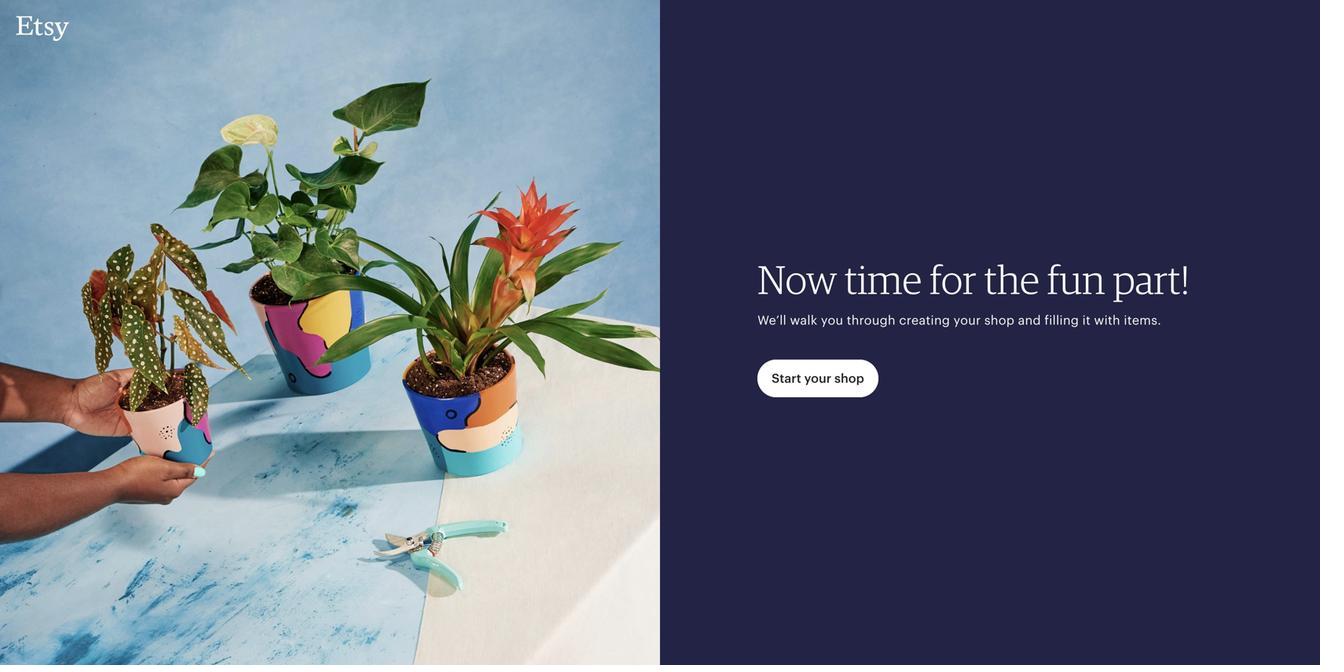Task type: locate. For each thing, give the bounding box(es) containing it.
0 vertical spatial shop
[[985, 314, 1015, 328]]

1 vertical spatial your
[[805, 372, 832, 386]]

creating
[[900, 314, 951, 328]]

0 horizontal spatial shop
[[835, 372, 865, 386]]

1 horizontal spatial your
[[954, 314, 982, 328]]

we'll walk you through creating your shop and filling it with items.
[[758, 314, 1162, 328]]

0 vertical spatial your
[[954, 314, 982, 328]]

your right start
[[805, 372, 832, 386]]

you
[[821, 314, 844, 328]]

0 horizontal spatial your
[[805, 372, 832, 386]]

1 vertical spatial shop
[[835, 372, 865, 386]]

and
[[1019, 314, 1042, 328]]

start your shop
[[772, 372, 865, 386]]

through
[[847, 314, 896, 328]]

we'll
[[758, 314, 787, 328]]

your
[[954, 314, 982, 328], [805, 372, 832, 386]]

shop
[[985, 314, 1015, 328], [835, 372, 865, 386]]

shop down you
[[835, 372, 865, 386]]

1 horizontal spatial shop
[[985, 314, 1015, 328]]

shop left 'and'
[[985, 314, 1015, 328]]

your down "now time for the fun part!"
[[954, 314, 982, 328]]

shop inside start your shop link
[[835, 372, 865, 386]]

for
[[930, 256, 977, 304]]

now
[[758, 256, 837, 304]]

fun
[[1048, 256, 1106, 304]]



Task type: vqa. For each thing, say whether or not it's contained in the screenshot.
golf's 'gift'
no



Task type: describe. For each thing, give the bounding box(es) containing it.
it
[[1083, 314, 1091, 328]]

with
[[1095, 314, 1121, 328]]

time
[[845, 256, 922, 304]]

walk
[[791, 314, 818, 328]]

filling
[[1045, 314, 1080, 328]]

the
[[985, 256, 1040, 304]]

start
[[772, 372, 802, 386]]

your inside start your shop link
[[805, 372, 832, 386]]

now time for the fun part!
[[758, 256, 1190, 304]]

part!
[[1114, 256, 1190, 304]]

start your shop link
[[758, 360, 879, 398]]

items.
[[1125, 314, 1162, 328]]



